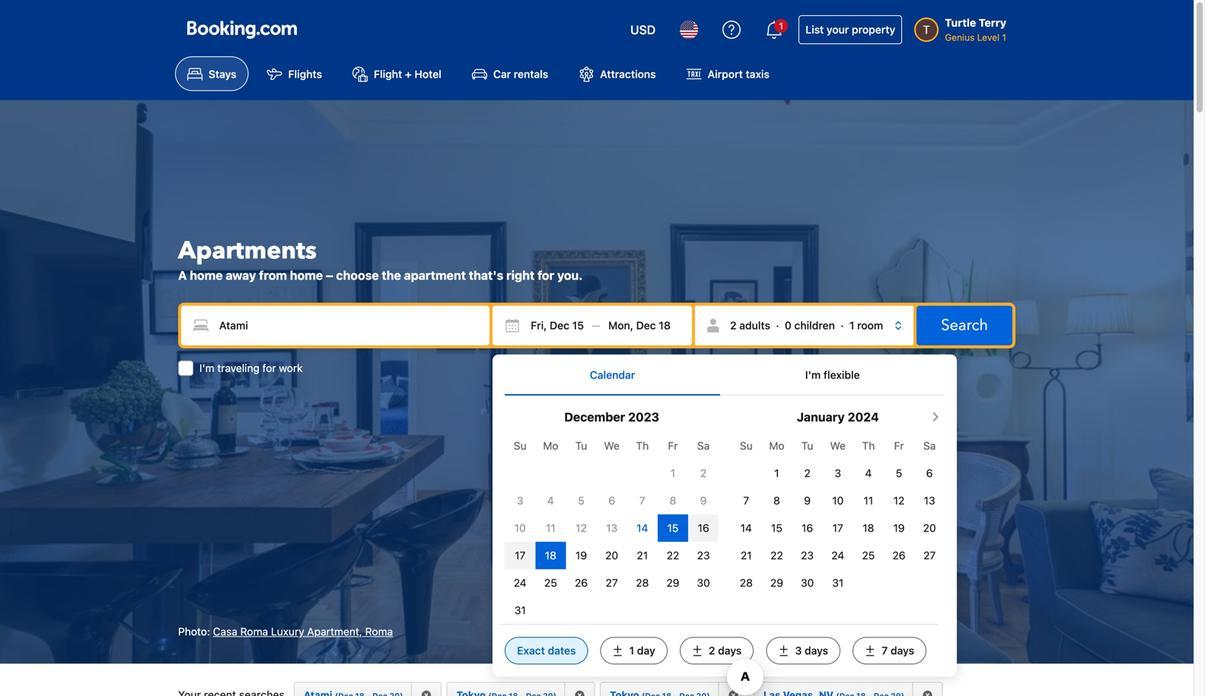 Task type: locate. For each thing, give the bounding box(es) containing it.
27 for 27 december 2023 option
[[606, 577, 618, 589]]

9 January 2024 checkbox
[[804, 494, 811, 507]]

5 January 2024 checkbox
[[896, 467, 903, 479]]

1 23 from the left
[[697, 549, 710, 562]]

11 down the 4 january 2024 option
[[864, 494, 874, 507]]

1 left day
[[629, 644, 635, 657]]

1 vertical spatial 6
[[609, 494, 615, 507]]

1 vertical spatial 12
[[576, 522, 587, 534]]

turtle terry genius level 1
[[945, 16, 1007, 43]]

home right a
[[190, 268, 223, 282]]

17
[[833, 522, 844, 534], [515, 549, 526, 562]]

1 left 'list'
[[779, 21, 784, 31]]

5 up 12 december 2023 checkbox
[[578, 494, 585, 507]]

for left work
[[263, 362, 276, 374]]

20 up the 27 checkbox
[[923, 522, 936, 534]]

1 29 from the left
[[667, 577, 680, 589]]

2 9 from the left
[[804, 494, 811, 507]]

9 up the 16 january 2024 option
[[804, 494, 811, 507]]

0 horizontal spatial fr
[[668, 439, 678, 452]]

2 left adults
[[730, 319, 737, 331]]

attractions
[[600, 68, 656, 80]]

2 mo from the left
[[769, 439, 785, 452]]

0 horizontal spatial 21
[[637, 549, 648, 562]]

0 vertical spatial 11
[[864, 494, 874, 507]]

28
[[636, 577, 649, 589], [740, 577, 753, 589]]

23 up 30 checkbox
[[697, 549, 710, 562]]

0 vertical spatial 26
[[893, 549, 906, 562]]

24 January 2024 checkbox
[[832, 549, 845, 562]]

20 up 27 december 2023 option
[[606, 549, 618, 562]]

1 vertical spatial 31
[[515, 604, 526, 616]]

1 days from the left
[[718, 644, 742, 657]]

8 for 8 december 2023 'option'
[[670, 494, 676, 507]]

25 down "18" checkbox
[[544, 577, 557, 589]]

dec right mon,
[[636, 319, 656, 331]]

0 horizontal spatial 7
[[640, 494, 646, 507]]

19
[[894, 522, 905, 534], [576, 549, 587, 562]]

28 down 21 january 2024 checkbox
[[740, 577, 753, 589]]

1 su from the left
[[514, 439, 527, 452]]

su for december 2023
[[514, 439, 527, 452]]

1 right level at top right
[[1002, 32, 1007, 43]]

None search field
[[178, 303, 1016, 677]]

1 january 2024 element from the left
[[505, 432, 719, 624]]

0 horizontal spatial 3
[[517, 494, 524, 507]]

25
[[862, 549, 875, 562], [544, 577, 557, 589]]

11 for 11 january 2024 checkbox
[[864, 494, 874, 507]]

13 January 2024 checkbox
[[924, 494, 936, 507]]

mo for january
[[769, 439, 785, 452]]

2 su from the left
[[740, 439, 753, 452]]

1 horizontal spatial for
[[538, 268, 555, 282]]

17 January 2024 checkbox
[[833, 522, 844, 534]]

0 horizontal spatial mo
[[543, 439, 559, 452]]

2 30 from the left
[[801, 577, 814, 589]]

1 22 from the left
[[667, 549, 679, 562]]

1 horizontal spatial tu
[[802, 439, 814, 452]]

tab list inside search field
[[505, 354, 945, 396]]

2 14 from the left
[[741, 522, 752, 534]]

16 for 16 december 2023 checkbox
[[698, 522, 709, 534]]

6 up 13 january 2024 checkbox
[[927, 467, 933, 479]]

· right children
[[841, 319, 844, 331]]

0 vertical spatial 3
[[835, 467, 841, 479]]

13
[[924, 494, 936, 507], [606, 522, 618, 534]]

0 horizontal spatial 29
[[667, 577, 680, 589]]

30
[[697, 577, 710, 589], [801, 577, 814, 589]]

6 December 2023 checkbox
[[609, 494, 615, 507]]

2 8 from the left
[[774, 494, 780, 507]]

genius
[[945, 32, 975, 43]]

we down december 2023
[[604, 439, 620, 452]]

14 up 21 option
[[637, 522, 648, 534]]

january 2024 element for december
[[505, 432, 719, 624]]

15 for 15 checkbox
[[771, 522, 783, 534]]

2 adults · 0 children · 1 room
[[730, 319, 884, 331]]

fr up 5 option
[[894, 439, 904, 452]]

11 December 2023 checkbox
[[546, 522, 556, 534]]

15 left svg image
[[572, 319, 584, 331]]

19 for 19 december 2023 checkbox
[[576, 549, 587, 562]]

15 up 22 option
[[771, 522, 783, 534]]

2 16 from the left
[[802, 522, 813, 534]]

7 for the 7 january 2024 checkbox
[[743, 494, 749, 507]]

list your property link
[[799, 15, 903, 44]]

0 vertical spatial 31
[[832, 577, 844, 589]]

0 horizontal spatial i'm
[[200, 362, 214, 374]]

1 horizontal spatial 7
[[743, 494, 749, 507]]

0 vertical spatial 17
[[833, 522, 844, 534]]

13 down '6 december 2023' option
[[606, 522, 618, 534]]

0 vertical spatial 13
[[924, 494, 936, 507]]

roma right the apartment,
[[365, 625, 393, 638]]

21 up the 28 checkbox
[[637, 549, 648, 562]]

1 vertical spatial 11
[[546, 522, 556, 534]]

31 down 24 december 2023 option
[[515, 604, 526, 616]]

for left you.
[[538, 268, 555, 282]]

29 down 22 option
[[771, 577, 784, 589]]

21 for 21 option
[[637, 549, 648, 562]]

3 days from the left
[[891, 644, 915, 657]]

th
[[636, 439, 649, 452], [862, 439, 875, 452]]

fri,
[[531, 319, 547, 331]]

you.
[[557, 268, 583, 282]]

2 horizontal spatial days
[[891, 644, 915, 657]]

29
[[667, 577, 680, 589], [771, 577, 784, 589]]

0 horizontal spatial 8
[[670, 494, 676, 507]]

19 up 26 december 2023 option
[[576, 549, 587, 562]]

list
[[806, 23, 824, 36]]

1 horizontal spatial days
[[805, 644, 829, 657]]

1 horizontal spatial 14
[[741, 522, 752, 534]]

19 up 26 option
[[894, 522, 905, 534]]

dec right fri,
[[550, 319, 570, 331]]

3 down the '30 january 2024' checkbox
[[795, 644, 802, 657]]

1 vertical spatial 10
[[515, 522, 526, 534]]

16 down 9 december 2023 checkbox
[[698, 522, 709, 534]]

2 fr from the left
[[894, 439, 904, 452]]

0 horizontal spatial 19
[[576, 549, 587, 562]]

0 vertical spatial 5
[[896, 467, 903, 479]]

1 horizontal spatial 29
[[771, 577, 784, 589]]

·
[[776, 319, 779, 331], [841, 319, 844, 331]]

mo up 1 checkbox
[[769, 439, 785, 452]]

1 home from the left
[[190, 268, 223, 282]]

23 for 23 option
[[697, 549, 710, 562]]

january 2024
[[797, 410, 879, 424]]

21 for 21 january 2024 checkbox
[[741, 549, 752, 562]]

1 vertical spatial 24
[[514, 577, 527, 589]]

22 down 15 checkbox
[[771, 549, 783, 562]]

18 down the 11 december 2023 checkbox
[[545, 549, 557, 562]]

10 for 10 checkbox
[[832, 494, 844, 507]]

20 December 2023 checkbox
[[606, 549, 618, 562]]

· left 0
[[776, 319, 779, 331]]

2 horizontal spatial 15
[[771, 522, 783, 534]]

usd button
[[621, 11, 665, 48]]

0 horizontal spatial 14
[[637, 522, 648, 534]]

roma
[[240, 625, 268, 638], [365, 625, 393, 638]]

we
[[604, 439, 620, 452], [830, 439, 846, 452]]

1 horizontal spatial 30
[[801, 577, 814, 589]]

5
[[896, 467, 903, 479], [578, 494, 585, 507]]

dec for 18
[[636, 319, 656, 331]]

26 for 26 december 2023 option
[[575, 577, 588, 589]]

sa up 2 december 2023 option
[[697, 439, 710, 452]]

16 down 9 january 2024 option
[[802, 522, 813, 534]]

0 horizontal spatial su
[[514, 439, 527, 452]]

1 9 from the left
[[700, 494, 707, 507]]

sa
[[697, 439, 710, 452], [924, 439, 936, 452]]

0 vertical spatial 20
[[923, 522, 936, 534]]

26 down 19 december 2023 checkbox
[[575, 577, 588, 589]]

turtle
[[945, 16, 976, 29]]

31
[[832, 577, 844, 589], [515, 604, 526, 616]]

1 vertical spatial 13
[[606, 522, 618, 534]]

airport taxis
[[708, 68, 770, 80]]

6 for '6 december 2023' option
[[609, 494, 615, 507]]

january 2024 element
[[505, 432, 719, 624], [731, 432, 945, 597]]

23 down the 16 january 2024 option
[[801, 549, 814, 562]]

1 mo from the left
[[543, 439, 559, 452]]

0 vertical spatial 12
[[894, 494, 905, 507]]

apartments a home away from home – choose the apartment that's right for you.
[[178, 234, 583, 282]]

24 for 24 december 2023 option
[[514, 577, 527, 589]]

1 horizontal spatial january 2024 element
[[731, 432, 945, 597]]

1 horizontal spatial 10
[[832, 494, 844, 507]]

tokyo
 - remove this item from your recent searches image
[[575, 690, 585, 696]]

1
[[779, 21, 784, 31], [1002, 32, 1007, 43], [850, 319, 855, 331], [671, 467, 676, 479], [775, 467, 779, 479], [629, 644, 635, 657]]

26 down 19 january 2024 "option"
[[893, 549, 906, 562]]

0 horizontal spatial 28
[[636, 577, 649, 589]]

i'm traveling for work
[[200, 362, 303, 374]]

2 days
[[709, 644, 742, 657]]

2 vertical spatial 3
[[795, 644, 802, 657]]

23 for 23 january 2024 'option'
[[801, 549, 814, 562]]

tab list containing calendar
[[505, 354, 945, 396]]

8 December 2023 checkbox
[[670, 494, 676, 507]]

mo
[[543, 439, 559, 452], [769, 439, 785, 452]]

2 th from the left
[[862, 439, 875, 452]]

5 up 12 january 2024 option
[[896, 467, 903, 479]]

1 vertical spatial 4
[[548, 494, 554, 507]]

3
[[835, 467, 841, 479], [517, 494, 524, 507], [795, 644, 802, 657]]

30 down 23 january 2024 'option'
[[801, 577, 814, 589]]

th down 2023
[[636, 439, 649, 452]]

1 th from the left
[[636, 439, 649, 452]]

tu down december
[[575, 439, 587, 452]]

6 for 6 option
[[927, 467, 933, 479]]

0 horizontal spatial 20
[[606, 549, 618, 562]]

12
[[894, 494, 905, 507], [576, 522, 587, 534]]

1 horizontal spatial 4
[[865, 467, 872, 479]]

0 vertical spatial 25
[[862, 549, 875, 562]]

1 vertical spatial 27
[[606, 577, 618, 589]]

1 tu from the left
[[575, 439, 587, 452]]

0 horizontal spatial 22
[[667, 549, 679, 562]]

level
[[977, 32, 1000, 43]]

2 · from the left
[[841, 319, 844, 331]]

1 horizontal spatial 12
[[894, 494, 905, 507]]

18 right mon,
[[659, 319, 671, 331]]

7 December 2023 checkbox
[[640, 494, 646, 507]]

3 up 10 checkbox
[[835, 467, 841, 479]]

20 for 20 december 2023 'checkbox'
[[606, 549, 618, 562]]

2 january 2024 element from the left
[[731, 432, 945, 597]]

right
[[507, 268, 535, 282]]

14 up 21 january 2024 checkbox
[[741, 522, 752, 534]]

1 horizontal spatial 15
[[667, 522, 679, 534]]

1 horizontal spatial ·
[[841, 319, 844, 331]]

1 16 from the left
[[698, 522, 709, 534]]

2 29 from the left
[[771, 577, 784, 589]]

0 horizontal spatial 12
[[576, 522, 587, 534]]

days
[[718, 644, 742, 657], [805, 644, 829, 657], [891, 644, 915, 657]]

11 for the 11 december 2023 checkbox
[[546, 522, 556, 534]]

roma right casa
[[240, 625, 268, 638]]

tu for january 2024
[[802, 439, 814, 452]]

tokyo
 - remove this item from your recent searches image
[[728, 690, 739, 696]]

sa up 6 option
[[924, 439, 936, 452]]

1 we from the left
[[604, 439, 620, 452]]

23 December 2023 checkbox
[[697, 549, 710, 562]]

2 horizontal spatial 18
[[863, 522, 875, 534]]

mo for december
[[543, 439, 559, 452]]

flight
[[374, 68, 402, 80]]

13 down 6 option
[[924, 494, 936, 507]]

tu
[[575, 439, 587, 452], [802, 439, 814, 452]]

12 for 12 december 2023 checkbox
[[576, 522, 587, 534]]

14 January 2024 checkbox
[[741, 522, 752, 534]]

for
[[538, 268, 555, 282], [263, 362, 276, 374]]

i'm left traveling
[[200, 362, 214, 374]]

fr for december 2023
[[668, 439, 678, 452]]

8 down 1 checkbox
[[774, 494, 780, 507]]

29 down 22 december 2023 checkbox
[[667, 577, 680, 589]]

1 horizontal spatial 18
[[659, 319, 671, 331]]

tab list
[[505, 354, 945, 396]]

15 for 15 option
[[667, 522, 679, 534]]

1 horizontal spatial 8
[[774, 494, 780, 507]]

th for 2024
[[862, 439, 875, 452]]

1 horizontal spatial mo
[[769, 439, 785, 452]]

1 horizontal spatial 9
[[804, 494, 811, 507]]

i'm flexible button
[[720, 354, 945, 395]]

15 up 22 december 2023 checkbox
[[667, 522, 679, 534]]

7
[[640, 494, 646, 507], [743, 494, 749, 507], [882, 644, 888, 657]]

car rentals
[[493, 68, 548, 80]]

1 horizontal spatial 19
[[894, 522, 905, 534]]

1 horizontal spatial th
[[862, 439, 875, 452]]

27 down 20 december 2023 'checkbox'
[[606, 577, 618, 589]]

28 down 21 option
[[636, 577, 649, 589]]

rentals
[[514, 68, 548, 80]]

i'm left flexible
[[805, 369, 821, 381]]

3 up 10 december 2023 option
[[517, 494, 524, 507]]

0 horizontal spatial 27
[[606, 577, 618, 589]]

atami
 - remove this item from your recent searches image
[[421, 690, 432, 696]]

17 up 24 december 2023 option
[[515, 549, 526, 562]]

1 vertical spatial 5
[[578, 494, 585, 507]]

2 we from the left
[[830, 439, 846, 452]]

0 vertical spatial 10
[[832, 494, 844, 507]]

1 30 from the left
[[697, 577, 710, 589]]

18 for 18 checkbox
[[863, 522, 875, 534]]

18 down 11 january 2024 checkbox
[[863, 522, 875, 534]]

21 up the 28 january 2024 checkbox
[[741, 549, 752, 562]]

2024
[[848, 410, 879, 424]]

7 up 14 january 2024 checkbox
[[743, 494, 749, 507]]

1 horizontal spatial fr
[[894, 439, 904, 452]]

fr up the 1 checkbox
[[668, 439, 678, 452]]

1 vertical spatial 3
[[517, 494, 524, 507]]

home left –
[[290, 268, 323, 282]]

31 down the "24" option at the bottom right of the page
[[832, 577, 844, 589]]

20
[[923, 522, 936, 534], [606, 549, 618, 562]]

fr
[[668, 439, 678, 452], [894, 439, 904, 452]]

4 up 11 january 2024 checkbox
[[865, 467, 872, 479]]

2 sa from the left
[[924, 439, 936, 452]]

1 horizontal spatial sa
[[924, 439, 936, 452]]

0 horizontal spatial 24
[[514, 577, 527, 589]]

3 for 3 january 2024 option
[[835, 467, 841, 479]]

su up the 7 january 2024 checkbox
[[740, 439, 753, 452]]

th up the 4 january 2024 option
[[862, 439, 875, 452]]

booking.com online hotel reservations image
[[187, 21, 297, 39]]

0 vertical spatial 4
[[865, 467, 872, 479]]

2 21 from the left
[[741, 549, 752, 562]]

2 roma from the left
[[365, 625, 393, 638]]

0 horizontal spatial 16
[[698, 522, 709, 534]]

0 horizontal spatial 11
[[546, 522, 556, 534]]

0 horizontal spatial 18
[[545, 549, 557, 562]]

21 December 2023 checkbox
[[637, 549, 648, 562]]

su up 3 december 2023 option
[[514, 439, 527, 452]]

1 · from the left
[[776, 319, 779, 331]]

7 right 3 days
[[882, 644, 888, 657]]

13 December 2023 checkbox
[[606, 522, 618, 534]]

1 vertical spatial 25
[[544, 577, 557, 589]]

0 vertical spatial 6
[[927, 467, 933, 479]]

1 8 from the left
[[670, 494, 676, 507]]

2 28 from the left
[[740, 577, 753, 589]]

1 horizontal spatial we
[[830, 439, 846, 452]]

sa for january 2024
[[924, 439, 936, 452]]

i'm inside button
[[805, 369, 821, 381]]

1 horizontal spatial dec
[[636, 319, 656, 331]]

25 down 18 checkbox
[[862, 549, 875, 562]]

23
[[697, 549, 710, 562], [801, 549, 814, 562]]

22
[[667, 549, 679, 562], [771, 549, 783, 562]]

5 for 5 option
[[896, 467, 903, 479]]

2 tu from the left
[[802, 439, 814, 452]]

27 down 20 option
[[924, 549, 936, 562]]

0 horizontal spatial 10
[[515, 522, 526, 534]]

room
[[857, 319, 884, 331]]

1 horizontal spatial roma
[[365, 625, 393, 638]]

10
[[832, 494, 844, 507], [515, 522, 526, 534]]

2 days from the left
[[805, 644, 829, 657]]

1 horizontal spatial i'm
[[805, 369, 821, 381]]

28 for the 28 checkbox
[[636, 577, 649, 589]]

1 horizontal spatial 23
[[801, 549, 814, 562]]

0 horizontal spatial 6
[[609, 494, 615, 507]]

1 horizontal spatial 22
[[771, 549, 783, 562]]

1 inside turtle terry genius level 1
[[1002, 32, 1007, 43]]

1 dec from the left
[[550, 319, 570, 331]]

14 for 14 january 2024 checkbox
[[741, 522, 752, 534]]

days for 2 days
[[718, 644, 742, 657]]

0 horizontal spatial dec
[[550, 319, 570, 331]]

8 down the 1 checkbox
[[670, 494, 676, 507]]

6 up 13 option
[[609, 494, 615, 507]]

11
[[864, 494, 874, 507], [546, 522, 556, 534]]

11 up "18" checkbox
[[546, 522, 556, 534]]

2 vertical spatial 18
[[545, 549, 557, 562]]

3 December 2023 checkbox
[[517, 494, 524, 507]]

30 for the '30 january 2024' checkbox
[[801, 577, 814, 589]]

away
[[226, 268, 256, 282]]

mo up 4 checkbox at the left of the page
[[543, 439, 559, 452]]

i'm for i'm traveling for work
[[200, 362, 214, 374]]

0 horizontal spatial ·
[[776, 319, 779, 331]]

7 January 2024 checkbox
[[743, 494, 749, 507]]

1 horizontal spatial 11
[[864, 494, 874, 507]]

calendar button
[[505, 354, 720, 395]]

usd
[[631, 22, 656, 37]]

2 up 9 december 2023 checkbox
[[701, 467, 707, 479]]

2 home from the left
[[290, 268, 323, 282]]

2 horizontal spatial 7
[[882, 644, 888, 657]]

1 horizontal spatial 31
[[832, 577, 844, 589]]

1 horizontal spatial 3
[[795, 644, 802, 657]]

dec
[[550, 319, 570, 331], [636, 319, 656, 331]]

9 up 16 december 2023 checkbox
[[700, 494, 707, 507]]

7 up 14 december 2023 option
[[640, 494, 646, 507]]

1 up the 8 january 2024 checkbox
[[775, 467, 779, 479]]

days for 3 days
[[805, 644, 829, 657]]

21 January 2024 checkbox
[[741, 549, 752, 562]]

8
[[670, 494, 676, 507], [774, 494, 780, 507]]

1 fr from the left
[[668, 439, 678, 452]]

10 for 10 december 2023 option
[[515, 522, 526, 534]]

svg image
[[505, 318, 520, 333]]

0 horizontal spatial roma
[[240, 625, 268, 638]]

5 December 2023 checkbox
[[578, 494, 585, 507]]

1 28 from the left
[[636, 577, 649, 589]]

0 horizontal spatial 13
[[606, 522, 618, 534]]

1 horizontal spatial 5
[[896, 467, 903, 479]]

fri, dec 15
[[531, 319, 584, 331]]

2 dec from the left
[[636, 319, 656, 331]]

1 14 from the left
[[637, 522, 648, 534]]

0 horizontal spatial 26
[[575, 577, 588, 589]]

9 December 2023 checkbox
[[700, 494, 707, 507]]

search
[[941, 315, 988, 336]]

1 sa from the left
[[697, 439, 710, 452]]

tu up 2 checkbox
[[802, 439, 814, 452]]

attractions link
[[567, 56, 668, 91]]

2 23 from the left
[[801, 549, 814, 562]]

4 up the 11 december 2023 checkbox
[[548, 494, 554, 507]]

17 down 10 checkbox
[[833, 522, 844, 534]]

1 horizontal spatial 16
[[802, 522, 813, 534]]

0 horizontal spatial sa
[[697, 439, 710, 452]]

1 horizontal spatial su
[[740, 439, 753, 452]]

1 21 from the left
[[637, 549, 648, 562]]

22 down 15 option
[[667, 549, 679, 562]]

0
[[785, 319, 792, 331]]

december
[[564, 410, 625, 424]]

0 horizontal spatial home
[[190, 268, 223, 282]]

1 horizontal spatial 26
[[893, 549, 906, 562]]

30 down 23 option
[[697, 577, 710, 589]]

2 22 from the left
[[771, 549, 783, 562]]

0 vertical spatial 19
[[894, 522, 905, 534]]

for inside apartments a home away from home – choose the apartment that's right for you.
[[538, 268, 555, 282]]

14
[[637, 522, 648, 534], [741, 522, 752, 534]]

2023
[[628, 410, 660, 424]]

2
[[730, 319, 737, 331], [701, 467, 707, 479], [804, 467, 811, 479], [709, 644, 715, 657]]

7 for 7 december 2023 checkbox
[[640, 494, 646, 507]]

home
[[190, 268, 223, 282], [290, 268, 323, 282]]

2 horizontal spatial 3
[[835, 467, 841, 479]]

the
[[382, 268, 401, 282]]

we up 3 january 2024 option
[[830, 439, 846, 452]]



Task type: vqa. For each thing, say whether or not it's contained in the screenshot.


Task type: describe. For each thing, give the bounding box(es) containing it.
26 for 26 option
[[893, 549, 906, 562]]

29 for 29 december 2023 option
[[667, 577, 680, 589]]

11 January 2024 checkbox
[[864, 494, 874, 507]]

2 up 9 january 2024 option
[[804, 467, 811, 479]]

december 2023
[[564, 410, 660, 424]]

1 January 2024 checkbox
[[775, 467, 779, 479]]

28 December 2023 checkbox
[[636, 577, 649, 589]]

9 for 9 december 2023 checkbox
[[700, 494, 707, 507]]

airport
[[708, 68, 743, 80]]

15 January 2024 checkbox
[[771, 522, 783, 534]]

flight + hotel
[[374, 68, 442, 80]]

1 horizontal spatial 17
[[833, 522, 844, 534]]

3 January 2024 checkbox
[[835, 467, 841, 479]]

24 December 2023 checkbox
[[514, 577, 527, 589]]

31 for 31 january 2024 checkbox
[[832, 577, 844, 589]]

mon,
[[608, 319, 634, 331]]

svg image
[[608, 318, 624, 333]]

th for 2023
[[636, 439, 649, 452]]

flights link
[[255, 56, 334, 91]]

traveling
[[217, 362, 260, 374]]

children
[[795, 319, 835, 331]]

18 for "18" checkbox
[[545, 549, 557, 562]]

stays link
[[175, 56, 249, 91]]

30 January 2024 checkbox
[[801, 577, 814, 589]]

that's
[[469, 268, 504, 282]]

choose
[[336, 268, 379, 282]]

search button
[[917, 306, 1013, 345]]

13 for 13 option
[[606, 522, 618, 534]]

stays
[[209, 68, 237, 80]]

photo:
[[178, 625, 210, 638]]

19 January 2024 checkbox
[[894, 522, 905, 534]]

7 days
[[882, 644, 915, 657]]

28 for the 28 january 2024 checkbox
[[740, 577, 753, 589]]

22 for 22 option
[[771, 549, 783, 562]]

14 December 2023 checkbox
[[637, 522, 648, 534]]

fr for january 2024
[[894, 439, 904, 452]]

0 horizontal spatial for
[[263, 362, 276, 374]]

25 for 25 option
[[862, 549, 875, 562]]

a
[[178, 268, 187, 282]]

26 December 2023 checkbox
[[575, 577, 588, 589]]

0 vertical spatial 18
[[659, 319, 671, 331]]

20 for 20 option
[[923, 522, 936, 534]]

flight + hotel link
[[340, 56, 454, 91]]

4 for 4 checkbox at the left of the page
[[548, 494, 554, 507]]

26 January 2024 checkbox
[[893, 549, 906, 562]]

27 January 2024 checkbox
[[924, 549, 936, 562]]

apartment
[[404, 268, 466, 282]]

22 December 2023 checkbox
[[667, 549, 679, 562]]

i'm for i'm flexible
[[805, 369, 821, 381]]

15 December 2023 checkbox
[[667, 522, 679, 534]]

terry
[[979, 16, 1007, 29]]

su for january 2024
[[740, 439, 753, 452]]

3 days
[[795, 644, 829, 657]]

1 roma from the left
[[240, 625, 268, 638]]

list your property
[[806, 23, 896, 36]]

31 January 2024 checkbox
[[832, 577, 844, 589]]

1 up 8 december 2023 'option'
[[671, 467, 676, 479]]

january
[[797, 410, 845, 424]]

5 for 5 option
[[578, 494, 585, 507]]

16 for the 16 january 2024 option
[[802, 522, 813, 534]]

29 January 2024 checkbox
[[771, 577, 784, 589]]

30 December 2023 checkbox
[[697, 577, 710, 589]]

apartments
[[178, 234, 317, 267]]

calendar
[[590, 369, 635, 381]]

27 December 2023 checkbox
[[606, 577, 618, 589]]

–
[[326, 268, 333, 282]]

casa roma luxury apartment, roma link
[[213, 625, 393, 638]]

25 December 2023 checkbox
[[544, 577, 557, 589]]

20 January 2024 checkbox
[[923, 522, 936, 534]]

12 for 12 january 2024 option
[[894, 494, 905, 507]]

23 January 2024 checkbox
[[801, 549, 814, 562]]

from
[[259, 268, 287, 282]]

photo: casa roma luxury apartment, roma
[[178, 625, 393, 638]]

apartment,
[[307, 625, 362, 638]]

january 2024 element for january
[[731, 432, 945, 597]]

12 January 2024 checkbox
[[894, 494, 905, 507]]

3 for 3 december 2023 option
[[517, 494, 524, 507]]

1 day
[[629, 644, 655, 657]]

8 January 2024 checkbox
[[774, 494, 780, 507]]

casa
[[213, 625, 238, 638]]

25 for the 25 december 2023 "option"
[[544, 577, 557, 589]]

14 for 14 december 2023 option
[[637, 522, 648, 534]]

22 January 2024 checkbox
[[771, 549, 783, 562]]

airport taxis link
[[674, 56, 782, 91]]

28 January 2024 checkbox
[[740, 577, 753, 589]]

days for 7 days
[[891, 644, 915, 657]]

16 December 2023 checkbox
[[698, 522, 709, 534]]

25 January 2024 checkbox
[[862, 549, 875, 562]]

exact dates
[[517, 644, 576, 657]]

18 December 2023 checkbox
[[545, 549, 557, 562]]

dec for 15
[[550, 319, 570, 331]]

29 December 2023 checkbox
[[667, 577, 680, 589]]

mon, dec 18
[[608, 319, 671, 331]]

taxis
[[746, 68, 770, 80]]

27 for the 27 checkbox
[[924, 549, 936, 562]]

19 December 2023 checkbox
[[576, 549, 587, 562]]

we for december
[[604, 439, 620, 452]]

2 January 2024 checkbox
[[804, 467, 811, 479]]

2 December 2023 checkbox
[[701, 467, 707, 479]]

car
[[493, 68, 511, 80]]

las vegas,&nbsp;nv
 - remove this item from your recent searches image
[[923, 690, 933, 696]]

17 December 2023 checkbox
[[515, 549, 526, 562]]

4 January 2024 checkbox
[[865, 467, 872, 479]]

Type your destination search field
[[181, 306, 490, 345]]

dates
[[548, 644, 576, 657]]

10 January 2024 checkbox
[[832, 494, 844, 507]]

sa for december 2023
[[697, 439, 710, 452]]

0 horizontal spatial 17
[[515, 549, 526, 562]]

10 December 2023 checkbox
[[515, 522, 526, 534]]

flights
[[288, 68, 322, 80]]

2 right day
[[709, 644, 715, 657]]

flexible
[[824, 369, 860, 381]]

12 December 2023 checkbox
[[576, 522, 587, 534]]

31 for the 31 checkbox
[[515, 604, 526, 616]]

none search field containing search
[[178, 303, 1016, 677]]

4 for the 4 january 2024 option
[[865, 467, 872, 479]]

1 button
[[756, 11, 793, 48]]

29 for 29 option
[[771, 577, 784, 589]]

+
[[405, 68, 412, 80]]

9 for 9 january 2024 option
[[804, 494, 811, 507]]

31 December 2023 checkbox
[[515, 604, 526, 616]]

18 January 2024 checkbox
[[863, 522, 875, 534]]

your
[[827, 23, 849, 36]]

4 December 2023 checkbox
[[548, 494, 554, 507]]

1 inside button
[[779, 21, 784, 31]]

1 left room
[[850, 319, 855, 331]]

we for january
[[830, 439, 846, 452]]

tu for december 2023
[[575, 439, 587, 452]]

13 for 13 january 2024 checkbox
[[924, 494, 936, 507]]

adults
[[740, 319, 771, 331]]

6 January 2024 checkbox
[[927, 467, 933, 479]]

work
[[279, 362, 303, 374]]

hotel
[[415, 68, 442, 80]]

8 for the 8 january 2024 checkbox
[[774, 494, 780, 507]]

exact
[[517, 644, 545, 657]]

0 horizontal spatial 15
[[572, 319, 584, 331]]

car rentals link
[[460, 56, 561, 91]]

19 for 19 january 2024 "option"
[[894, 522, 905, 534]]

i'm flexible
[[805, 369, 860, 381]]

24 for the "24" option at the bottom right of the page
[[832, 549, 845, 562]]

property
[[852, 23, 896, 36]]

day
[[637, 644, 655, 657]]

luxury
[[271, 625, 304, 638]]

22 for 22 december 2023 checkbox
[[667, 549, 679, 562]]

30 for 30 checkbox
[[697, 577, 710, 589]]

1 December 2023 checkbox
[[671, 467, 676, 479]]

16 January 2024 checkbox
[[802, 522, 813, 534]]



